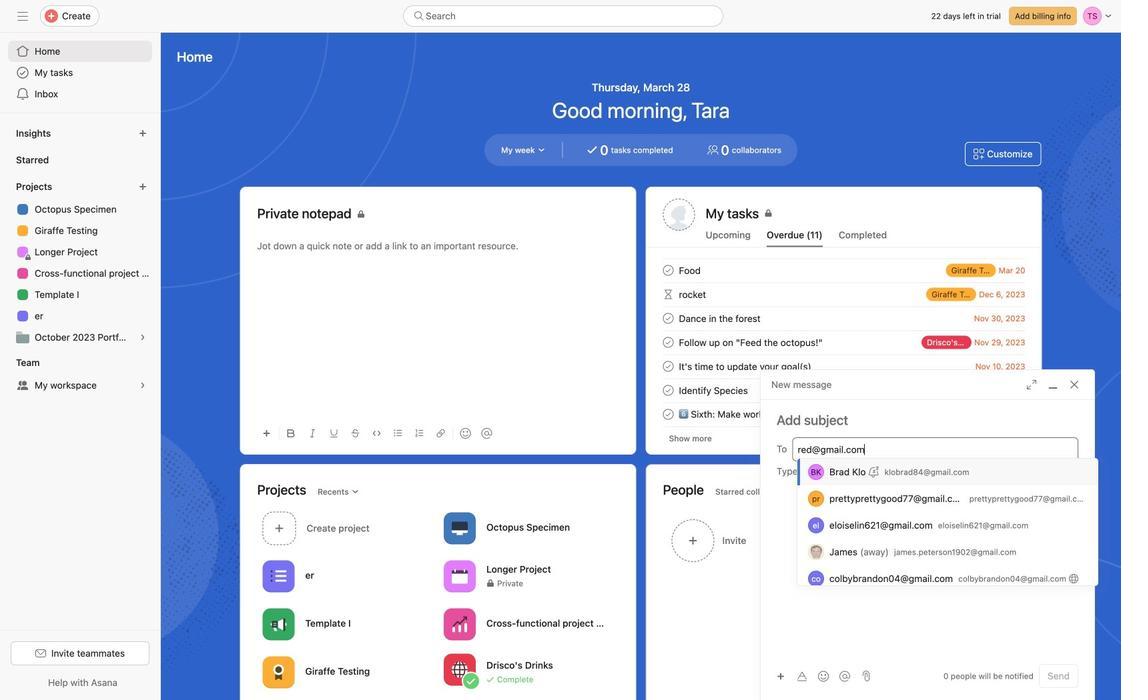 Task type: vqa. For each thing, say whether or not it's contained in the screenshot.
eighth Task name text field from the top of the page
no



Task type: describe. For each thing, give the bounding box(es) containing it.
underline image
[[330, 430, 338, 438]]

bulleted list image
[[394, 430, 402, 438]]

0 horizontal spatial toolbar
[[257, 418, 619, 448]]

1 horizontal spatial toolbar
[[771, 667, 857, 686]]

calendar image
[[452, 569, 468, 585]]

code image
[[373, 430, 381, 438]]

italics image
[[309, 430, 317, 438]]

5 mark complete checkbox from the top
[[660, 407, 676, 423]]

add profile photo image
[[663, 199, 695, 231]]

graph image
[[452, 617, 468, 633]]

numbered list image
[[415, 430, 423, 438]]

at mention image
[[481, 428, 492, 439]]

mark complete image for fourth mark complete checkbox from the bottom of the page
[[660, 335, 676, 351]]

4 mark complete checkbox from the top
[[660, 383, 676, 399]]

hide sidebar image
[[17, 11, 28, 21]]

see details, october 2023 portfolio image
[[139, 334, 147, 342]]

new project or portfolio image
[[139, 183, 147, 191]]

ribbon image
[[271, 665, 287, 681]]

Type the name of a team, a project, or people text field
[[798, 442, 1071, 458]]

Add subject text field
[[761, 411, 1094, 430]]

3 mark complete checkbox from the top
[[660, 359, 676, 375]]

mark complete image for mark complete option
[[660, 311, 676, 327]]

global element
[[0, 33, 160, 113]]

insert an object image for 'emoji' icon
[[777, 673, 785, 681]]

mark complete image for third mark complete checkbox from the top of the page
[[660, 359, 676, 375]]

teams element
[[0, 351, 160, 399]]

projects element
[[0, 175, 160, 351]]

expand popout to full screen image
[[1026, 380, 1037, 390]]

dependencies image
[[660, 287, 676, 303]]

new insights image
[[139, 129, 147, 137]]

1 mark complete checkbox from the top
[[660, 263, 676, 279]]



Task type: locate. For each thing, give the bounding box(es) containing it.
0 vertical spatial mark complete image
[[660, 263, 676, 279]]

1 vertical spatial mark complete image
[[660, 335, 676, 351]]

list item
[[647, 259, 1041, 283], [647, 283, 1041, 307], [647, 307, 1041, 331], [647, 331, 1041, 355], [647, 355, 1041, 379], [647, 379, 1041, 403], [257, 508, 438, 549]]

at mention image
[[839, 672, 850, 682]]

list box
[[403, 5, 723, 27]]

2 vertical spatial mark complete image
[[660, 407, 676, 423]]

3 mark complete image from the top
[[660, 383, 676, 399]]

emoji image
[[818, 672, 829, 682]]

insert an object image
[[263, 430, 271, 438], [777, 673, 785, 681]]

close image
[[1069, 380, 1080, 390]]

computer image
[[452, 521, 468, 537]]

toolbar
[[257, 418, 619, 448], [771, 667, 857, 686]]

0 vertical spatial insert an object image
[[263, 430, 271, 438]]

globe image
[[452, 662, 468, 678]]

insert an object image left bold icon
[[263, 430, 271, 438]]

insert an object image left formatting image
[[777, 673, 785, 681]]

link image
[[437, 430, 445, 438]]

list image
[[271, 569, 287, 585]]

megaphone image
[[271, 617, 287, 633]]

bold image
[[287, 430, 295, 438]]

mark complete image
[[660, 263, 676, 279], [660, 335, 676, 351], [660, 383, 676, 399]]

mark complete image for second mark complete checkbox from the bottom
[[660, 383, 676, 399]]

2 mark complete image from the top
[[660, 359, 676, 375]]

Mark complete checkbox
[[660, 263, 676, 279], [660, 335, 676, 351], [660, 359, 676, 375], [660, 383, 676, 399], [660, 407, 676, 423]]

2 mark complete image from the top
[[660, 335, 676, 351]]

1 mark complete image from the top
[[660, 311, 676, 327]]

2 vertical spatial mark complete image
[[660, 383, 676, 399]]

3 mark complete image from the top
[[660, 407, 676, 423]]

1 vertical spatial toolbar
[[771, 667, 857, 686]]

Mark complete checkbox
[[660, 311, 676, 327]]

formatting image
[[797, 672, 807, 682]]

1 vertical spatial insert an object image
[[777, 673, 785, 681]]

insert an object image for bold icon
[[263, 430, 271, 438]]

2 mark complete checkbox from the top
[[660, 335, 676, 351]]

0 horizontal spatial insert an object image
[[263, 430, 271, 438]]

mark complete image for fifth mark complete checkbox from the bottom
[[660, 263, 676, 279]]

strikethrough image
[[351, 430, 359, 438]]

mark complete image for fifth mark complete checkbox
[[660, 407, 676, 423]]

1 horizontal spatial insert an object image
[[777, 673, 785, 681]]

1 mark complete image from the top
[[660, 263, 676, 279]]

minimize image
[[1048, 380, 1058, 390]]

0 vertical spatial toolbar
[[257, 418, 619, 448]]

dialog
[[761, 370, 1094, 701]]

1 vertical spatial mark complete image
[[660, 359, 676, 375]]

mark complete image
[[660, 311, 676, 327], [660, 359, 676, 375], [660, 407, 676, 423]]

0 vertical spatial mark complete image
[[660, 311, 676, 327]]

see details, my workspace image
[[139, 382, 147, 390]]



